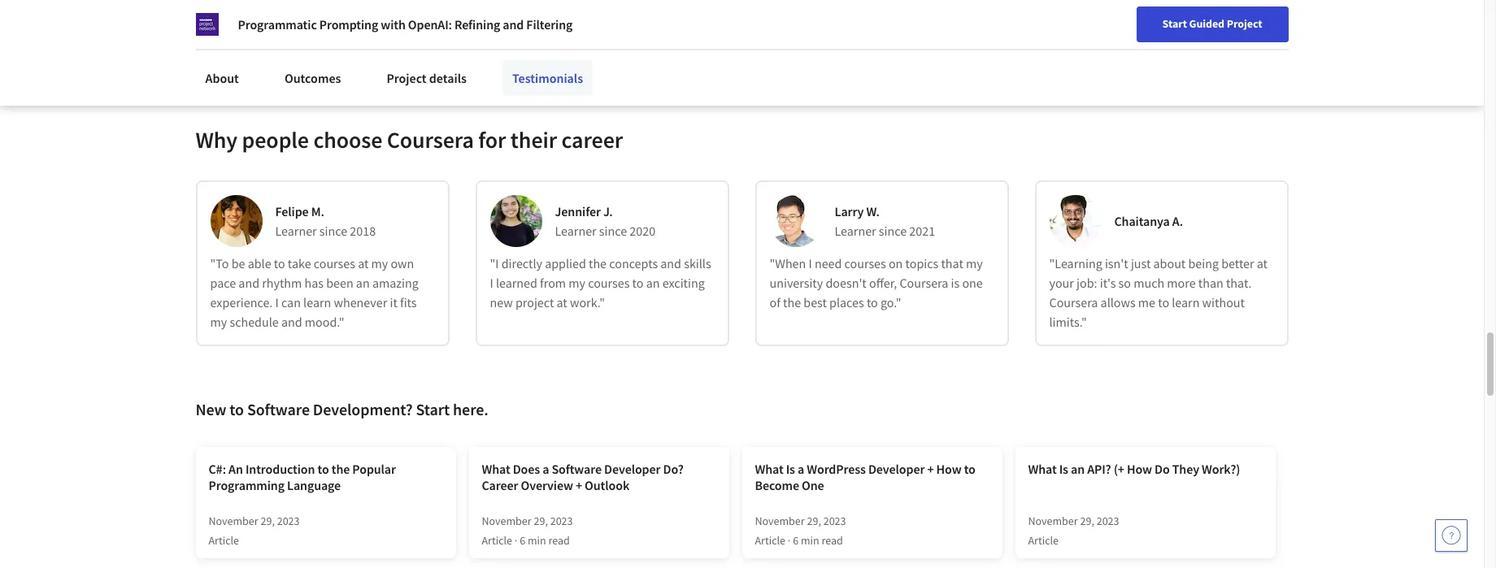 Task type: describe. For each thing, give the bounding box(es) containing it.
read for one
[[822, 534, 843, 548]]

i inside "to be able to take courses at my own pace and rhythm has been an amazing experience. i can learn whenever it fits my schedule and mood."
[[275, 295, 279, 311]]

"when
[[770, 256, 806, 272]]

start inside button
[[1163, 16, 1187, 31]]

0 vertical spatial coursera
[[387, 126, 474, 155]]

this guided project is designed for laptops or desktop computers with a reliable internet connection, not mobile devices.
[[256, 8, 733, 44]]

here.
[[453, 400, 489, 420]]

become
[[755, 478, 799, 494]]

a for what does a software developer do? career overview + outlook
[[543, 461, 549, 478]]

for inside this guided project is designed for laptops or desktop computers with a reliable internet connection, not mobile devices.
[[428, 8, 443, 25]]

do?
[[663, 461, 684, 478]]

more
[[1167, 275, 1196, 291]]

they
[[1172, 461, 1200, 478]]

project details link
[[377, 60, 476, 96]]

job:
[[1077, 275, 1097, 291]]

m.
[[311, 204, 324, 220]]

6 for +
[[520, 534, 525, 548]]

· for what is a wordpress developer + how to become one
[[788, 534, 791, 548]]

been
[[326, 275, 353, 291]]

career inside "what does a software developer do? career overview + outlook"
[[482, 478, 518, 494]]

laptops
[[445, 8, 486, 25]]

my down experience.
[[210, 314, 227, 330]]

article for c#: an introduction to the popular programming language
[[209, 534, 239, 548]]

project for this
[[323, 8, 362, 25]]

to inside "to be able to take courses at my own pace and rhythm has been an amazing experience. i can learn whenever it fits my schedule and mood."
[[274, 256, 285, 272]]

0 horizontal spatial with
[[381, 16, 406, 33]]

my inside "i directly applied the concepts and skills i learned from my courses to an exciting new project at work."
[[569, 275, 586, 291]]

that
[[941, 256, 964, 272]]

what does a software developer do? career overview + outlook
[[482, 461, 684, 494]]

of
[[770, 295, 781, 311]]

"when i need courses on topics that my university doesn't offer, coursera is one of the best places to go."
[[770, 256, 983, 311]]

work."
[[570, 295, 605, 311]]

2018
[[350, 223, 376, 239]]

this
[[256, 8, 278, 25]]

2023 for wordpress
[[824, 514, 846, 529]]

november for what is a wordpress developer + how to become one
[[755, 514, 805, 529]]

a.
[[1172, 213, 1183, 230]]

what for what is an api? (+ how do they work?)
[[1028, 461, 1057, 478]]

language
[[287, 478, 341, 494]]

me
[[1138, 295, 1156, 311]]

jennifer j. learner since 2020
[[555, 204, 656, 239]]

what is an api? (+ how do they work?)
[[1028, 461, 1240, 478]]

has
[[305, 275, 324, 291]]

about
[[1154, 256, 1186, 272]]

jennifer
[[555, 204, 601, 220]]

devices.
[[384, 28, 428, 44]]

project for start
[[1227, 16, 1263, 31]]

2023 for to
[[277, 514, 300, 529]]

university
[[770, 275, 823, 291]]

chaitanya a.
[[1115, 213, 1183, 230]]

limits."
[[1049, 314, 1087, 330]]

learner for larry
[[835, 223, 876, 239]]

november 29, 2023 article for introduction
[[209, 514, 300, 548]]

fits
[[400, 295, 417, 311]]

what for what is a wordpress developer + how to become one
[[755, 461, 784, 478]]

what is a wordpress developer + how to become one
[[755, 461, 976, 494]]

details
[[429, 70, 467, 86]]

"learning
[[1049, 256, 1102, 272]]

the inside "i directly applied the concepts and skills i learned from my courses to an exciting new project at work."
[[589, 256, 607, 272]]

my inside the "when i need courses on topics that my university doesn't offer, coursera is one of the best places to go."
[[966, 256, 983, 272]]

not
[[323, 28, 341, 44]]

i inside "i directly applied the concepts and skills i learned from my courses to an exciting new project at work."
[[490, 275, 493, 291]]

exciting
[[662, 275, 705, 291]]

work?)
[[1202, 461, 1240, 478]]

1 vertical spatial for
[[478, 126, 506, 155]]

what for what does a software developer do? career overview + outlook
[[482, 461, 510, 478]]

coursera inside "learning isn't just about being better at your job: it's so much more than that. coursera allows me to learn without limits."
[[1049, 295, 1098, 311]]

about
[[205, 70, 239, 86]]

it's
[[1100, 275, 1116, 291]]

experience.
[[210, 295, 273, 311]]

outcomes link
[[275, 60, 351, 96]]

an inside "i directly applied the concepts and skills i learned from my courses to an exciting new project at work."
[[646, 275, 660, 291]]

article for what is an api? (+ how do they work?)
[[1028, 534, 1059, 548]]

chaitanya
[[1115, 213, 1170, 230]]

new to software development? start here.
[[196, 400, 489, 420]]

connection,
[[256, 28, 320, 44]]

to inside the "when i need courses on topics that my university doesn't offer, coursera is one of the best places to go."
[[867, 295, 878, 311]]

able
[[248, 256, 271, 272]]

help center image
[[1442, 526, 1461, 546]]

much
[[1134, 275, 1165, 291]]

and inside "i directly applied the concepts and skills i learned from my courses to an exciting new project at work."
[[661, 256, 681, 272]]

guided for this
[[281, 8, 320, 25]]

offer,
[[869, 275, 897, 291]]

learner for felipe
[[275, 223, 317, 239]]

rhythm
[[262, 275, 302, 291]]

the inside c#: an introduction to the popular programming language
[[332, 461, 350, 478]]

to inside what is a wordpress developer + how to become one
[[964, 461, 976, 478]]

just
[[1131, 256, 1151, 272]]

amazing
[[372, 275, 419, 291]]

pace
[[210, 275, 236, 291]]

start guided project
[[1163, 16, 1263, 31]]

to inside "i directly applied the concepts and skills i learned from my courses to an exciting new project at work."
[[632, 275, 644, 291]]

why
[[196, 126, 238, 155]]

i inside the "when i need courses on topics that my university doesn't offer, coursera is one of the best places to go."
[[809, 256, 812, 272]]

coursera inside the "when i need courses on topics that my university doesn't offer, coursera is one of the best places to go."
[[900, 275, 948, 291]]

1 vertical spatial start
[[416, 400, 450, 420]]

"learning isn't just about being better at your job: it's so much more than that. coursera allows me to learn without limits."
[[1049, 256, 1268, 330]]

isn't
[[1105, 256, 1128, 272]]

november 29, 2023 article · 6 min read for +
[[482, 514, 573, 548]]

find
[[1033, 19, 1054, 33]]

2023 for software
[[550, 514, 573, 529]]

is for an
[[1059, 461, 1068, 478]]

november for c#: an introduction to the popular programming language
[[209, 514, 258, 529]]

programming
[[209, 478, 285, 494]]

own
[[391, 256, 414, 272]]

project
[[516, 295, 554, 311]]

people
[[242, 126, 309, 155]]

1 vertical spatial new
[[196, 400, 226, 420]]

so
[[1119, 275, 1131, 291]]

about link
[[196, 60, 249, 96]]

"to
[[210, 256, 229, 272]]

career
[[562, 126, 623, 155]]

best
[[804, 295, 827, 311]]

learn for more
[[1172, 295, 1200, 311]]

openai:
[[408, 16, 452, 33]]

read for outlook
[[548, 534, 570, 548]]

places
[[830, 295, 864, 311]]

than
[[1199, 275, 1224, 291]]

2021
[[909, 223, 935, 239]]

whenever
[[334, 295, 387, 311]]

schedule
[[230, 314, 279, 330]]

refining
[[455, 16, 500, 33]]

november 29, 2023 article · 6 min read for become
[[755, 514, 846, 548]]



Task type: locate. For each thing, give the bounding box(es) containing it.
1 developer from the left
[[604, 461, 661, 478]]

november 29, 2023 article
[[209, 514, 300, 548], [1028, 514, 1119, 548]]

november for what is an api? (+ how do they work?)
[[1028, 514, 1078, 529]]

29, down programming
[[261, 514, 275, 529]]

being
[[1188, 256, 1219, 272]]

project left details
[[387, 70, 427, 86]]

why people choose coursera for their career
[[196, 126, 623, 155]]

min down overview
[[528, 534, 546, 548]]

project left show notifications image
[[1227, 16, 1263, 31]]

is left one
[[786, 461, 795, 478]]

courses inside the "when i need courses on topics that my university doesn't offer, coursera is one of the best places to go."
[[845, 256, 886, 272]]

1 horizontal spatial ·
[[788, 534, 791, 548]]

0 horizontal spatial career
[[482, 478, 518, 494]]

a right does
[[543, 461, 549, 478]]

at for courses
[[358, 256, 369, 272]]

"to be able to take courses at my own pace and rhythm has been an amazing experience. i can learn whenever it fits my schedule and mood."
[[210, 256, 419, 330]]

1 horizontal spatial read
[[822, 534, 843, 548]]

courses
[[314, 256, 355, 272], [845, 256, 886, 272], [588, 275, 630, 291]]

1 november 29, 2023 article · 6 min read from the left
[[482, 514, 573, 548]]

at inside "to be able to take courses at my own pace and rhythm has been an amazing experience. i can learn whenever it fits my schedule and mood."
[[358, 256, 369, 272]]

0 horizontal spatial read
[[548, 534, 570, 548]]

1 6 from the left
[[520, 534, 525, 548]]

for left laptops
[[428, 8, 443, 25]]

1 read from the left
[[548, 534, 570, 548]]

min for become
[[801, 534, 819, 548]]

developer inside "what does a software developer do? career overview + outlook"
[[604, 461, 661, 478]]

what left does
[[482, 461, 510, 478]]

since down w.
[[879, 223, 907, 239]]

2 november from the left
[[482, 514, 532, 529]]

2020
[[630, 223, 656, 239]]

their
[[511, 126, 557, 155]]

2 vertical spatial the
[[332, 461, 350, 478]]

2023 for api?
[[1097, 514, 1119, 529]]

1 horizontal spatial guided
[[1189, 16, 1225, 31]]

wordpress
[[807, 461, 866, 478]]

a left reliable
[[637, 8, 644, 25]]

at down the from
[[557, 295, 567, 311]]

2 how from the left
[[1127, 461, 1152, 478]]

to inside c#: an introduction to the popular programming language
[[318, 461, 329, 478]]

3 what from the left
[[1028, 461, 1057, 478]]

6
[[520, 534, 525, 548], [793, 534, 799, 548]]

my left own
[[371, 256, 388, 272]]

1 november from the left
[[209, 514, 258, 529]]

3 article from the left
[[755, 534, 786, 548]]

learn
[[303, 295, 331, 311], [1172, 295, 1200, 311]]

1 horizontal spatial what
[[755, 461, 784, 478]]

is inside the "when i need courses on topics that my university doesn't offer, coursera is one of the best places to go."
[[951, 275, 960, 291]]

1 learn from the left
[[303, 295, 331, 311]]

do
[[1155, 461, 1170, 478]]

go."
[[881, 295, 901, 311]]

developer for do?
[[604, 461, 661, 478]]

3 29, from the left
[[807, 514, 821, 529]]

courses up been
[[314, 256, 355, 272]]

0 horizontal spatial developer
[[604, 461, 661, 478]]

learner
[[275, 223, 317, 239], [555, 223, 597, 239], [835, 223, 876, 239]]

coursera up limits."
[[1049, 295, 1098, 311]]

learner for jennifer
[[555, 223, 597, 239]]

2 horizontal spatial since
[[879, 223, 907, 239]]

4 november from the left
[[1028, 514, 1078, 529]]

0 horizontal spatial +
[[576, 478, 582, 494]]

min for +
[[528, 534, 546, 548]]

courses inside "to be able to take courses at my own pace and rhythm has been an amazing experience. i can learn whenever it fits my schedule and mood."
[[314, 256, 355, 272]]

one
[[802, 478, 824, 494]]

"i directly applied the concepts and skills i learned from my courses to an exciting new project at work."
[[490, 256, 711, 311]]

0 horizontal spatial is
[[364, 8, 373, 25]]

1 horizontal spatial min
[[801, 534, 819, 548]]

1 horizontal spatial +
[[927, 461, 934, 478]]

2 horizontal spatial coursera
[[1049, 295, 1098, 311]]

what inside "what does a software developer do? career overview + outlook"
[[482, 461, 510, 478]]

with left openai:
[[381, 16, 406, 33]]

0 horizontal spatial for
[[428, 8, 443, 25]]

0 horizontal spatial at
[[358, 256, 369, 272]]

software right does
[[552, 461, 602, 478]]

learn for has
[[303, 295, 331, 311]]

and down the can
[[281, 314, 302, 330]]

2 since from the left
[[599, 223, 627, 239]]

1 vertical spatial your
[[1049, 275, 1074, 291]]

1 horizontal spatial i
[[490, 275, 493, 291]]

one
[[962, 275, 983, 291]]

1 since from the left
[[319, 223, 347, 239]]

november 29, 2023 article down programming
[[209, 514, 300, 548]]

developer inside what is a wordpress developer + how to become one
[[868, 461, 925, 478]]

mobile
[[344, 28, 382, 44]]

min down one
[[801, 534, 819, 548]]

career
[[1103, 19, 1135, 33], [482, 478, 518, 494]]

new up c#:
[[196, 400, 226, 420]]

testimonials link
[[503, 60, 593, 96]]

learn down 'has'
[[303, 295, 331, 311]]

doesn't
[[826, 275, 867, 291]]

0 vertical spatial career
[[1103, 19, 1135, 33]]

1 horizontal spatial november 29, 2023 article · 6 min read
[[755, 514, 846, 548]]

november 29, 2023 article · 6 min read down one
[[755, 514, 846, 548]]

november for what does a software developer do? career overview + outlook
[[482, 514, 532, 529]]

the inside the "when i need courses on topics that my university doesn't offer, coursera is one of the best places to go."
[[783, 295, 801, 311]]

29, for wordpress
[[807, 514, 821, 529]]

0 horizontal spatial min
[[528, 534, 546, 548]]

0 horizontal spatial learner
[[275, 223, 317, 239]]

guided up connection,
[[281, 8, 320, 25]]

1 horizontal spatial start
[[1163, 16, 1187, 31]]

on
[[889, 256, 903, 272]]

career left the 'english'
[[1103, 19, 1135, 33]]

· down become
[[788, 534, 791, 548]]

None search field
[[232, 10, 622, 43]]

0 horizontal spatial is
[[786, 461, 795, 478]]

what left one
[[755, 461, 784, 478]]

0 horizontal spatial courses
[[314, 256, 355, 272]]

larry
[[835, 204, 864, 220]]

with right computers
[[610, 8, 634, 25]]

0 horizontal spatial how
[[936, 461, 962, 478]]

project inside button
[[1227, 16, 1263, 31]]

2 6 from the left
[[793, 534, 799, 548]]

since for m.
[[319, 223, 347, 239]]

3 2023 from the left
[[824, 514, 846, 529]]

6 down become
[[793, 534, 799, 548]]

new right the 'find'
[[1080, 19, 1101, 33]]

2 what from the left
[[755, 461, 784, 478]]

an inside "to be able to take courses at my own pace and rhythm has been an amazing experience. i can learn whenever it fits my schedule and mood."
[[356, 275, 370, 291]]

a inside this guided project is designed for laptops or desktop computers with a reliable internet connection, not mobile devices.
[[637, 8, 644, 25]]

larry w. learner since 2021
[[835, 204, 935, 239]]

guided left show notifications image
[[1189, 16, 1225, 31]]

programmatic prompting with openai: refining and filtering
[[238, 16, 573, 33]]

0 vertical spatial your
[[1056, 19, 1078, 33]]

29, for to
[[261, 514, 275, 529]]

c#: an introduction to the popular programming language
[[209, 461, 396, 494]]

my up work."
[[569, 275, 586, 291]]

my up one
[[966, 256, 983, 272]]

outcomes
[[285, 70, 341, 86]]

a left wordpress
[[798, 461, 804, 478]]

your inside "learning isn't just about being better at your job: it's so much more than that. coursera allows me to learn without limits."
[[1049, 275, 1074, 291]]

allows
[[1101, 295, 1136, 311]]

1 horizontal spatial november 29, 2023 article
[[1028, 514, 1119, 548]]

concepts
[[609, 256, 658, 272]]

1 horizontal spatial an
[[646, 275, 660, 291]]

and right or
[[503, 16, 524, 33]]

it
[[390, 295, 397, 311]]

at inside "learning isn't just about being better at your job: it's so much more than that. coursera allows me to learn without limits."
[[1257, 256, 1268, 272]]

i left the can
[[275, 295, 279, 311]]

1 article from the left
[[209, 534, 239, 548]]

and up experience.
[[239, 275, 259, 291]]

0 horizontal spatial coursera
[[387, 126, 474, 155]]

1 horizontal spatial since
[[599, 223, 627, 239]]

how
[[936, 461, 962, 478], [1127, 461, 1152, 478]]

0 vertical spatial software
[[247, 400, 310, 420]]

learn inside "to be able to take courses at my own pace and rhythm has been an amazing experience. i can learn whenever it fits my schedule and mood."
[[303, 295, 331, 311]]

courses inside "i directly applied the concepts and skills i learned from my courses to an exciting new project at work."
[[588, 275, 630, 291]]

i
[[809, 256, 812, 272], [490, 275, 493, 291], [275, 295, 279, 311]]

development?
[[313, 400, 413, 420]]

since inside felipe m. learner since 2018
[[319, 223, 347, 239]]

1 what from the left
[[482, 461, 510, 478]]

find your new career
[[1033, 19, 1135, 33]]

with inside this guided project is designed for laptops or desktop computers with a reliable internet connection, not mobile devices.
[[610, 8, 634, 25]]

1 horizontal spatial learn
[[1172, 295, 1200, 311]]

29, for software
[[534, 514, 548, 529]]

2 vertical spatial i
[[275, 295, 279, 311]]

what left api?
[[1028, 461, 1057, 478]]

to
[[274, 256, 285, 272], [632, 275, 644, 291], [867, 295, 878, 311], [1158, 295, 1169, 311], [230, 400, 244, 420], [318, 461, 329, 478], [964, 461, 976, 478]]

·
[[515, 534, 517, 548], [788, 534, 791, 548]]

your
[[1056, 19, 1078, 33], [1049, 275, 1074, 291]]

2 · from the left
[[788, 534, 791, 548]]

guided inside this guided project is designed for laptops or desktop computers with a reliable internet connection, not mobile devices.
[[281, 8, 320, 25]]

at
[[358, 256, 369, 272], [1257, 256, 1268, 272], [557, 295, 567, 311]]

is inside this guided project is designed for laptops or desktop computers with a reliable internet connection, not mobile devices.
[[364, 8, 373, 25]]

1 2023 from the left
[[277, 514, 300, 529]]

career inside find your new career link
[[1103, 19, 1135, 33]]

2 learn from the left
[[1172, 295, 1200, 311]]

0 horizontal spatial november 29, 2023 article
[[209, 514, 300, 548]]

courses up offer,
[[845, 256, 886, 272]]

at down the 2018
[[358, 256, 369, 272]]

what inside what is a wordpress developer + how to become one
[[755, 461, 784, 478]]

and
[[503, 16, 524, 33], [661, 256, 681, 272], [239, 275, 259, 291], [281, 314, 302, 330]]

2 horizontal spatial what
[[1028, 461, 1057, 478]]

0 horizontal spatial the
[[332, 461, 350, 478]]

career left overview
[[482, 478, 518, 494]]

take
[[288, 256, 311, 272]]

1 how from the left
[[936, 461, 962, 478]]

start guided project button
[[1137, 7, 1289, 42]]

read down overview
[[548, 534, 570, 548]]

introduction
[[246, 461, 315, 478]]

1 horizontal spatial software
[[552, 461, 602, 478]]

0 vertical spatial i
[[809, 256, 812, 272]]

guided for start
[[1189, 16, 1225, 31]]

1 vertical spatial coursera
[[900, 275, 948, 291]]

1 horizontal spatial the
[[589, 256, 607, 272]]

developer right wordpress
[[868, 461, 925, 478]]

need
[[815, 256, 842, 272]]

1 horizontal spatial is
[[1059, 461, 1068, 478]]

designed
[[375, 8, 425, 25]]

filtering
[[526, 16, 573, 33]]

for
[[428, 8, 443, 25], [478, 126, 506, 155]]

new
[[1080, 19, 1101, 33], [196, 400, 226, 420]]

the right of
[[783, 295, 801, 311]]

2 learner from the left
[[555, 223, 597, 239]]

is left api?
[[1059, 461, 1068, 478]]

from
[[540, 275, 566, 291]]

1 horizontal spatial is
[[951, 275, 960, 291]]

project up the "not"
[[323, 8, 362, 25]]

1 vertical spatial career
[[482, 478, 518, 494]]

learn inside "learning isn't just about being better at your job: it's so much more than that. coursera allows me to learn without limits."
[[1172, 295, 1200, 311]]

choose
[[313, 126, 382, 155]]

1 horizontal spatial with
[[610, 8, 634, 25]]

an
[[229, 461, 243, 478]]

software up introduction
[[247, 400, 310, 420]]

1 learner from the left
[[275, 223, 317, 239]]

software inside "what does a software developer do? career overview + outlook"
[[552, 461, 602, 478]]

2 is from the left
[[1059, 461, 1068, 478]]

is left one
[[951, 275, 960, 291]]

mood."
[[305, 314, 344, 330]]

article
[[209, 534, 239, 548], [482, 534, 512, 548], [755, 534, 786, 548], [1028, 534, 1059, 548]]

your down "learning
[[1049, 275, 1074, 291]]

show notifications image
[[1265, 20, 1284, 40]]

applied
[[545, 256, 586, 272]]

i down "i
[[490, 275, 493, 291]]

2 2023 from the left
[[550, 514, 573, 529]]

be
[[232, 256, 245, 272]]

to inside "learning isn't just about being better at your job: it's so much more than that. coursera allows me to learn without limits."
[[1158, 295, 1169, 311]]

c#:
[[209, 461, 226, 478]]

3 since from the left
[[879, 223, 907, 239]]

coursera
[[387, 126, 474, 155], [900, 275, 948, 291], [1049, 295, 1098, 311]]

can
[[281, 295, 301, 311]]

1 vertical spatial is
[[951, 275, 960, 291]]

0 vertical spatial new
[[1080, 19, 1101, 33]]

developer left do?
[[604, 461, 661, 478]]

2 horizontal spatial project
[[1227, 16, 1263, 31]]

learner down felipe
[[275, 223, 317, 239]]

0 horizontal spatial new
[[196, 400, 226, 420]]

since down j.
[[599, 223, 627, 239]]

project inside this guided project is designed for laptops or desktop computers with a reliable internet connection, not mobile devices.
[[323, 8, 362, 25]]

november 29, 2023 article down api?
[[1028, 514, 1119, 548]]

0 horizontal spatial an
[[356, 275, 370, 291]]

a inside "what does a software developer do? career overview + outlook"
[[543, 461, 549, 478]]

november 29, 2023 article for an
[[1028, 514, 1119, 548]]

developer for +
[[868, 461, 925, 478]]

2023 down overview
[[550, 514, 573, 529]]

6 for become
[[793, 534, 799, 548]]

courses up work."
[[588, 275, 630, 291]]

1 horizontal spatial at
[[557, 295, 567, 311]]

j.
[[603, 204, 613, 220]]

felipe m. learner since 2018
[[275, 204, 376, 239]]

1 horizontal spatial how
[[1127, 461, 1152, 478]]

3 november from the left
[[755, 514, 805, 529]]

29, down one
[[807, 514, 821, 529]]

0 horizontal spatial ·
[[515, 534, 517, 548]]

your right the 'find'
[[1056, 19, 1078, 33]]

since for j.
[[599, 223, 627, 239]]

2 horizontal spatial i
[[809, 256, 812, 272]]

a inside what is a wordpress developer + how to become one
[[798, 461, 804, 478]]

2 horizontal spatial an
[[1071, 461, 1085, 478]]

the left popular
[[332, 461, 350, 478]]

0 vertical spatial is
[[364, 8, 373, 25]]

1 november 29, 2023 article from the left
[[209, 514, 300, 548]]

learn down more
[[1172, 295, 1200, 311]]

2 read from the left
[[822, 534, 843, 548]]

3 learner from the left
[[835, 223, 876, 239]]

without
[[1202, 295, 1245, 311]]

1 horizontal spatial learner
[[555, 223, 597, 239]]

0 horizontal spatial since
[[319, 223, 347, 239]]

overview
[[521, 478, 573, 494]]

coursera down topics
[[900, 275, 948, 291]]

at inside "i directly applied the concepts and skills i learned from my courses to an exciting new project at work."
[[557, 295, 567, 311]]

2 horizontal spatial a
[[798, 461, 804, 478]]

2 horizontal spatial learner
[[835, 223, 876, 239]]

0 vertical spatial for
[[428, 8, 443, 25]]

an
[[356, 275, 370, 291], [646, 275, 660, 291], [1071, 461, 1085, 478]]

0 vertical spatial the
[[589, 256, 607, 272]]

1 horizontal spatial coursera
[[900, 275, 948, 291]]

29, down api?
[[1080, 514, 1094, 529]]

2 horizontal spatial at
[[1257, 256, 1268, 272]]

learner inside larry w. learner since 2021
[[835, 223, 876, 239]]

november 29, 2023 article · 6 min read
[[482, 514, 573, 548], [755, 514, 846, 548]]

0 horizontal spatial what
[[482, 461, 510, 478]]

2 min from the left
[[801, 534, 819, 548]]

0 horizontal spatial learn
[[303, 295, 331, 311]]

2 horizontal spatial courses
[[845, 256, 886, 272]]

does
[[513, 461, 540, 478]]

4 29, from the left
[[1080, 514, 1094, 529]]

2 november 29, 2023 article · 6 min read from the left
[[755, 514, 846, 548]]

is for a
[[786, 461, 795, 478]]

0 horizontal spatial project
[[323, 8, 362, 25]]

article for what is a wordpress developer + how to become one
[[755, 534, 786, 548]]

at right better
[[1257, 256, 1268, 272]]

1 29, from the left
[[261, 514, 275, 529]]

guided inside button
[[1189, 16, 1225, 31]]

6 down overview
[[520, 534, 525, 548]]

2023 down language
[[277, 514, 300, 529]]

2 vertical spatial coursera
[[1049, 295, 1098, 311]]

read down one
[[822, 534, 843, 548]]

directly
[[502, 256, 542, 272]]

(+
[[1114, 461, 1125, 478]]

popular
[[352, 461, 396, 478]]

better
[[1222, 256, 1254, 272]]

1 horizontal spatial project
[[387, 70, 427, 86]]

1 horizontal spatial 6
[[793, 534, 799, 548]]

1 horizontal spatial developer
[[868, 461, 925, 478]]

1 horizontal spatial courses
[[588, 275, 630, 291]]

1 horizontal spatial a
[[637, 8, 644, 25]]

4 2023 from the left
[[1097, 514, 1119, 529]]

1 vertical spatial the
[[783, 295, 801, 311]]

2 developer from the left
[[868, 461, 925, 478]]

coursera down project details link
[[387, 126, 474, 155]]

2 29, from the left
[[534, 514, 548, 529]]

1 · from the left
[[515, 534, 517, 548]]

prompting
[[319, 16, 378, 33]]

0 horizontal spatial november 29, 2023 article · 6 min read
[[482, 514, 573, 548]]

a for what is a wordpress developer + how to become one
[[798, 461, 804, 478]]

project details
[[387, 70, 467, 86]]

· down does
[[515, 534, 517, 548]]

1 vertical spatial software
[[552, 461, 602, 478]]

· for what does a software developer do? career overview + outlook
[[515, 534, 517, 548]]

1 min from the left
[[528, 534, 546, 548]]

2 horizontal spatial the
[[783, 295, 801, 311]]

1 horizontal spatial career
[[1103, 19, 1135, 33]]

+ inside what is a wordpress developer + how to become one
[[927, 461, 934, 478]]

29, for api?
[[1080, 514, 1094, 529]]

0 horizontal spatial software
[[247, 400, 310, 420]]

0 horizontal spatial 6
[[520, 534, 525, 548]]

an left api?
[[1071, 461, 1085, 478]]

is up mobile on the left
[[364, 8, 373, 25]]

new
[[490, 295, 513, 311]]

an up whenever
[[356, 275, 370, 291]]

2 november 29, 2023 article from the left
[[1028, 514, 1119, 548]]

0 horizontal spatial start
[[416, 400, 450, 420]]

1 is from the left
[[786, 461, 795, 478]]

1 horizontal spatial new
[[1080, 19, 1101, 33]]

november
[[209, 514, 258, 529], [482, 514, 532, 529], [755, 514, 805, 529], [1028, 514, 1078, 529]]

november 29, 2023 article · 6 min read down overview
[[482, 514, 573, 548]]

i left the need on the right top of the page
[[809, 256, 812, 272]]

0 horizontal spatial guided
[[281, 8, 320, 25]]

since for w.
[[879, 223, 907, 239]]

the
[[589, 256, 607, 272], [783, 295, 801, 311], [332, 461, 350, 478]]

testimonials
[[512, 70, 583, 86]]

1 vertical spatial i
[[490, 275, 493, 291]]

2023 down one
[[824, 514, 846, 529]]

at for better
[[1257, 256, 1268, 272]]

my
[[371, 256, 388, 272], [966, 256, 983, 272], [569, 275, 586, 291], [210, 314, 227, 330]]

for left their
[[478, 126, 506, 155]]

learner down larry
[[835, 223, 876, 239]]

is inside what is a wordpress developer + how to become one
[[786, 461, 795, 478]]

article for what does a software developer do? career overview + outlook
[[482, 534, 512, 548]]

since down m.
[[319, 223, 347, 239]]

2023 down api?
[[1097, 514, 1119, 529]]

0 horizontal spatial i
[[275, 295, 279, 311]]

learner inside jennifer j. learner since 2020
[[555, 223, 597, 239]]

and up exciting at left
[[661, 256, 681, 272]]

2023
[[277, 514, 300, 529], [550, 514, 573, 529], [824, 514, 846, 529], [1097, 514, 1119, 529]]

coursera project network image
[[196, 13, 218, 36]]

+ inside "what does a software developer do? career overview + outlook"
[[576, 478, 582, 494]]

0 horizontal spatial a
[[543, 461, 549, 478]]

how inside what is a wordpress developer + how to become one
[[936, 461, 962, 478]]

since inside jennifer j. learner since 2020
[[599, 223, 627, 239]]

4 article from the left
[[1028, 534, 1059, 548]]

learner inside felipe m. learner since 2018
[[275, 223, 317, 239]]

29, down overview
[[534, 514, 548, 529]]

the right applied
[[589, 256, 607, 272]]

learned
[[496, 275, 537, 291]]

api?
[[1087, 461, 1111, 478]]

29,
[[261, 514, 275, 529], [534, 514, 548, 529], [807, 514, 821, 529], [1080, 514, 1094, 529]]

learner down jennifer
[[555, 223, 597, 239]]

an down concepts
[[646, 275, 660, 291]]

2 article from the left
[[482, 534, 512, 548]]

since inside larry w. learner since 2021
[[879, 223, 907, 239]]

0 vertical spatial start
[[1163, 16, 1187, 31]]

1 horizontal spatial for
[[478, 126, 506, 155]]



Task type: vqa. For each thing, say whether or not it's contained in the screenshot.
top day
no



